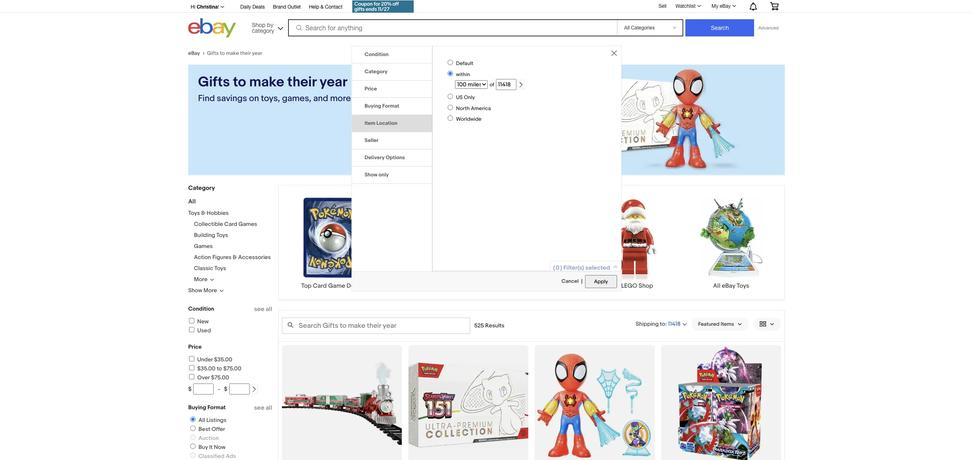 Task type: describe. For each thing, give the bounding box(es) containing it.
New checkbox
[[189, 318, 194, 323]]

lionel trains north pole express holiday train 29 piece set with smoke effect image
[[282, 345, 402, 460]]

under
[[197, 356, 213, 363]]

North America radio
[[448, 105, 453, 110]]

11418 text field
[[496, 79, 517, 90]]

used
[[197, 327, 211, 334]]

buy it now link
[[187, 444, 227, 451]]

list containing top card game deals
[[279, 195, 785, 300]]

all for all ebay toys
[[713, 282, 721, 290]]

show more button
[[188, 287, 224, 294]]

advanced link
[[755, 20, 783, 36]]

year for gifts to make their year find savings on toys, games, and more.
[[320, 74, 348, 91]]

auction link
[[187, 435, 220, 442]]

best offer
[[199, 426, 225, 433]]

my
[[712, 3, 719, 9]]

brand outlet
[[273, 4, 301, 10]]

only
[[379, 172, 389, 178]]

& for hobbies
[[201, 210, 205, 217]]

collectible card games link
[[194, 221, 257, 228]]

show for show more
[[188, 287, 202, 294]]

america
[[471, 105, 491, 112]]

category inside tab list
[[365, 69, 388, 75]]

0 vertical spatial $35.00
[[214, 356, 232, 363]]

gifts for gifts to make their year find savings on toys, games, and more.
[[198, 74, 230, 91]]

find
[[198, 93, 215, 104]]

all ebay toys
[[713, 282, 750, 290]]

classified
[[199, 453, 225, 460]]

-
[[218, 386, 220, 393]]

daily deals link
[[240, 3, 265, 12]]

0 horizontal spatial condition
[[188, 305, 214, 312]]

collectible
[[194, 221, 223, 228]]

the lego shop
[[610, 282, 653, 290]]

default
[[456, 60, 473, 67]]

results
[[485, 322, 505, 329]]

to for gifts to make their year find savings on toys, games, and more.
[[233, 74, 246, 91]]

all for all listings
[[199, 417, 205, 424]]

your shopping cart image
[[770, 2, 779, 10]]

offer
[[212, 426, 225, 433]]

card for collectible
[[224, 221, 237, 228]]

to for gifts to make their year
[[220, 50, 225, 56]]

daily deals
[[240, 4, 265, 10]]

daily
[[240, 4, 251, 10]]

outlet
[[288, 4, 301, 10]]

banner containing sell
[[188, 0, 785, 40]]

action
[[194, 254, 211, 261]]

ebay for all ebay toys
[[722, 282, 736, 290]]

and
[[313, 93, 328, 104]]

525
[[474, 322, 484, 329]]

lego
[[622, 282, 638, 290]]

action figures & accessories link
[[194, 254, 271, 261]]

brand outlet link
[[273, 3, 301, 12]]

worldwide
[[456, 116, 482, 122]]

best
[[199, 426, 210, 433]]

1 vertical spatial buying
[[188, 404, 206, 411]]

us
[[456, 94, 463, 101]]

1 vertical spatial ebay
[[188, 50, 200, 56]]

all ebay toys link
[[682, 195, 781, 290]]

show for show only
[[365, 172, 378, 178]]

collectible card games building toys games action figures & accessories classic toys
[[194, 221, 271, 272]]

advanced
[[759, 25, 779, 30]]

toys & hobbies
[[188, 210, 229, 217]]

see all button for condition
[[254, 305, 272, 313]]

their for gifts to make their year find savings on toys, games, and more.
[[287, 74, 317, 91]]

Auction radio
[[190, 435, 196, 440]]

delivery options
[[365, 154, 405, 161]]

gifts to make their year find savings on toys, games, and more.
[[198, 74, 353, 104]]

525 results
[[474, 322, 505, 329]]

see all for buying format
[[254, 404, 272, 412]]

gifts to make their year
[[207, 50, 262, 56]]

get an extra 20% off image
[[352, 0, 414, 13]]

watchlist
[[676, 3, 696, 9]]

sell
[[659, 3, 667, 9]]

deals inside account navigation
[[253, 4, 265, 10]]

1 vertical spatial more
[[204, 287, 217, 294]]

0 vertical spatial $75.00
[[223, 365, 241, 372]]

within
[[456, 71, 470, 78]]

sell link
[[655, 3, 671, 9]]

brand
[[273, 4, 286, 10]]

accessories
[[238, 254, 271, 261]]

used link
[[188, 327, 211, 334]]

toys,
[[261, 93, 280, 104]]

more.
[[330, 93, 353, 104]]

Buy It Now radio
[[190, 444, 196, 449]]

over
[[197, 374, 210, 381]]

card for top
[[313, 282, 327, 290]]

Used checkbox
[[189, 327, 194, 332]]

Over $75.00 checkbox
[[189, 374, 194, 379]]

classified ads link
[[187, 453, 238, 460]]

item location
[[365, 120, 398, 127]]

buy it now
[[199, 444, 226, 451]]

all listings
[[199, 417, 227, 424]]

hobbies
[[207, 210, 229, 217]]

see for condition
[[254, 305, 265, 313]]

building toys link
[[194, 232, 228, 239]]

1 vertical spatial $75.00
[[211, 374, 229, 381]]

the
[[610, 282, 620, 290]]

help & contact link
[[309, 3, 343, 12]]

options
[[386, 154, 405, 161]]

Apply submit
[[585, 275, 617, 288]]

on
[[249, 93, 259, 104]]

under $35.00
[[197, 356, 232, 363]]



Task type: locate. For each thing, give the bounding box(es) containing it.
over $75.00 link
[[188, 374, 229, 381]]

item
[[365, 120, 375, 127]]

see for buying format
[[254, 404, 265, 412]]

0 horizontal spatial show
[[188, 287, 202, 294]]

$35.00 to $75.00
[[197, 365, 241, 372]]

submit price range image
[[251, 387, 257, 392]]

1 vertical spatial $35.00
[[197, 365, 216, 372]]

price up item
[[365, 86, 377, 92]]

0 vertical spatial all
[[266, 305, 272, 313]]

to for $35.00 to $75.00
[[217, 365, 222, 372]]

tab list
[[352, 46, 432, 184]]

0 vertical spatial ebay
[[720, 3, 731, 9]]

deals right daily on the left top of page
[[253, 4, 265, 10]]

1 horizontal spatial price
[[365, 86, 377, 92]]

us only
[[456, 94, 475, 101]]

0 vertical spatial see
[[254, 305, 265, 313]]

to
[[220, 50, 225, 56], [233, 74, 246, 91], [217, 365, 222, 372]]

& for contact
[[321, 4, 324, 10]]

0 vertical spatial make
[[226, 50, 239, 56]]

1 horizontal spatial format
[[382, 103, 399, 109]]

0 vertical spatial to
[[220, 50, 225, 56]]

0 vertical spatial see all button
[[254, 305, 272, 313]]

1 horizontal spatial condition
[[365, 51, 389, 58]]

1 vertical spatial to
[[233, 74, 246, 91]]

their for gifts to make their year
[[240, 50, 251, 56]]

1 horizontal spatial category
[[365, 69, 388, 75]]

year up the more.
[[320, 74, 348, 91]]

all for buying format
[[266, 404, 272, 412]]

Best Offer radio
[[190, 426, 196, 431]]

1 vertical spatial &
[[201, 210, 205, 217]]

ebay link
[[188, 50, 207, 56]]

make for gifts to make their year
[[226, 50, 239, 56]]

show inside tab list
[[365, 172, 378, 178]]

0 vertical spatial see all
[[254, 305, 272, 313]]

format inside tab list
[[382, 103, 399, 109]]

seller
[[365, 137, 379, 144]]

1 all from the top
[[266, 305, 272, 313]]

marvel spidey and his amazing friends electronic suit up spidey action figure, image
[[535, 345, 655, 460]]

1 horizontal spatial all
[[199, 417, 205, 424]]

0 horizontal spatial buying format
[[188, 404, 226, 411]]

make up the toys,
[[249, 74, 284, 91]]

$ for minimum value "text field"
[[188, 386, 192, 393]]

$ down over $75.00 checkbox
[[188, 386, 192, 393]]

0 vertical spatial condition
[[365, 51, 389, 58]]

0 horizontal spatial buying
[[188, 404, 206, 411]]

1 vertical spatial make
[[249, 74, 284, 91]]

show more
[[188, 287, 217, 294]]

make
[[226, 50, 239, 56], [249, 74, 284, 91]]

1 vertical spatial deals
[[347, 282, 363, 290]]

$35.00
[[214, 356, 232, 363], [197, 365, 216, 372]]

figures
[[212, 254, 232, 261]]

0 vertical spatial category
[[365, 69, 388, 75]]

help
[[309, 4, 319, 10]]

my ebay
[[712, 3, 731, 9]]

new link
[[188, 318, 209, 325]]

classic
[[194, 265, 213, 272]]

2 vertical spatial all
[[199, 417, 205, 424]]

1 vertical spatial format
[[208, 404, 226, 411]]

ebay inside account navigation
[[720, 3, 731, 9]]

price
[[365, 86, 377, 92], [188, 343, 202, 350]]

0 vertical spatial year
[[252, 50, 262, 56]]

0 horizontal spatial all
[[188, 198, 196, 206]]

close image
[[612, 51, 617, 56]]

over $75.00
[[197, 374, 229, 381]]

their
[[240, 50, 251, 56], [287, 74, 317, 91]]

buying format up "item location"
[[365, 103, 399, 109]]

$35.00 down "under"
[[197, 365, 216, 372]]

Worldwide radio
[[448, 115, 453, 121]]

tab list containing condition
[[352, 46, 432, 184]]

1 vertical spatial see
[[254, 404, 265, 412]]

within radio
[[448, 71, 453, 76]]

make for gifts to make their year find savings on toys, games, and more.
[[249, 74, 284, 91]]

0 vertical spatial &
[[321, 4, 324, 10]]

to right the ebay link
[[220, 50, 225, 56]]

0 horizontal spatial games
[[194, 243, 213, 250]]

pokemon 151 ultra premium collection box - brand new and factory sealed image
[[409, 345, 529, 460]]

0 horizontal spatial their
[[240, 50, 251, 56]]

pokemon tcg paradox rift booster box 36 packs sealed new image
[[678, 345, 765, 460]]

1 vertical spatial all
[[266, 404, 272, 412]]

gifts
[[207, 50, 219, 56], [198, 74, 230, 91]]

0 horizontal spatial category
[[188, 184, 215, 192]]

ebay for my ebay
[[720, 3, 731, 9]]

under $35.00 link
[[188, 356, 232, 363]]

show only
[[365, 172, 389, 178]]

top
[[301, 282, 312, 290]]

games,
[[282, 93, 312, 104]]

gifts for gifts to make their year
[[207, 50, 219, 56]]

all for condition
[[266, 305, 272, 313]]

my ebay link
[[707, 1, 740, 11]]

watchlist link
[[671, 1, 705, 11]]

$35.00 up '$35.00 to $75.00'
[[214, 356, 232, 363]]

format up location
[[382, 103, 399, 109]]

the lego shop link
[[582, 195, 682, 290]]

price inside tab list
[[365, 86, 377, 92]]

1 horizontal spatial card
[[313, 282, 327, 290]]

buying up all listings option
[[188, 404, 206, 411]]

cancel button
[[561, 275, 579, 289]]

classic toys link
[[194, 265, 226, 272]]

to inside 'gifts to make their year find savings on toys, games, and more.'
[[233, 74, 246, 91]]

1 vertical spatial category
[[188, 184, 215, 192]]

1 vertical spatial see all
[[254, 404, 272, 412]]

0 vertical spatial buying
[[365, 103, 381, 109]]

to down under $35.00
[[217, 365, 222, 372]]

more down more button
[[204, 287, 217, 294]]

see
[[254, 305, 265, 313], [254, 404, 265, 412]]

buying format
[[365, 103, 399, 109], [188, 404, 226, 411]]

classified ads
[[199, 453, 236, 460]]

make inside 'gifts to make their year find savings on toys, games, and more.'
[[249, 74, 284, 91]]

$75.00 down '$35.00 to $75.00'
[[211, 374, 229, 381]]

&
[[321, 4, 324, 10], [201, 210, 205, 217], [233, 254, 237, 261]]

0 horizontal spatial make
[[226, 50, 239, 56]]

0 vertical spatial price
[[365, 86, 377, 92]]

Maximum Value text field
[[229, 384, 250, 395]]

building
[[194, 232, 215, 239]]

1 horizontal spatial show
[[365, 172, 378, 178]]

0 vertical spatial their
[[240, 50, 251, 56]]

account navigation
[[188, 0, 785, 14]]

Default radio
[[448, 60, 453, 65]]

year
[[252, 50, 262, 56], [320, 74, 348, 91]]

0 horizontal spatial price
[[188, 343, 202, 350]]

see all for condition
[[254, 305, 272, 313]]

0 vertical spatial buying format
[[365, 103, 399, 109]]

category
[[365, 69, 388, 75], [188, 184, 215, 192]]

new
[[197, 318, 209, 325]]

$35.00 to $75.00 link
[[188, 365, 241, 372]]

0 horizontal spatial year
[[252, 50, 262, 56]]

Minimum Value text field
[[193, 384, 214, 395]]

of
[[490, 81, 495, 88]]

1 see all button from the top
[[254, 305, 272, 313]]

game
[[328, 282, 345, 290]]

& up collectible
[[201, 210, 205, 217]]

list
[[279, 195, 785, 300]]

0 vertical spatial show
[[365, 172, 378, 178]]

cancel
[[562, 278, 579, 285]]

2 vertical spatial &
[[233, 254, 237, 261]]

gifts inside 'gifts to make their year find savings on toys, games, and more.'
[[198, 74, 230, 91]]

Classified Ads radio
[[190, 453, 196, 458]]

2 horizontal spatial &
[[321, 4, 324, 10]]

1 horizontal spatial buying format
[[365, 103, 399, 109]]

1 see from the top
[[254, 305, 265, 313]]

year for gifts to make their year
[[252, 50, 262, 56]]

year inside 'gifts to make their year find savings on toys, games, and more.'
[[320, 74, 348, 91]]

$35.00 to $75.00 checkbox
[[189, 365, 194, 370]]

all
[[266, 305, 272, 313], [266, 404, 272, 412]]

1 vertical spatial their
[[287, 74, 317, 91]]

games up accessories
[[239, 221, 257, 228]]

north
[[456, 105, 470, 112]]

1 vertical spatial games
[[194, 243, 213, 250]]

1 vertical spatial condition
[[188, 305, 214, 312]]

see all button for buying format
[[254, 404, 272, 412]]

1 vertical spatial year
[[320, 74, 348, 91]]

shop
[[639, 282, 653, 290]]

deals right the game
[[347, 282, 363, 290]]

more
[[194, 276, 208, 283], [204, 287, 217, 294]]

condition
[[365, 51, 389, 58], [188, 305, 214, 312]]

buying
[[365, 103, 381, 109], [188, 404, 206, 411]]

2 all from the top
[[266, 404, 272, 412]]

2 vertical spatial ebay
[[722, 282, 736, 290]]

0 vertical spatial card
[[224, 221, 237, 228]]

$ right -
[[224, 386, 228, 393]]

banner
[[188, 0, 785, 40]]

0 horizontal spatial $
[[188, 386, 192, 393]]

1 $ from the left
[[188, 386, 192, 393]]

1 horizontal spatial year
[[320, 74, 348, 91]]

card down hobbies
[[224, 221, 237, 228]]

1 vertical spatial card
[[313, 282, 327, 290]]

1 horizontal spatial their
[[287, 74, 317, 91]]

games up action
[[194, 243, 213, 250]]

$ for maximum value text box on the left of the page
[[224, 386, 228, 393]]

year up 'gifts to make their year find savings on toys, games, and more.' at the left top of page
[[252, 50, 262, 56]]

All Listings radio
[[190, 417, 196, 422]]

& right help
[[321, 4, 324, 10]]

0 vertical spatial gifts
[[207, 50, 219, 56]]

card right top
[[313, 282, 327, 290]]

buying format up all listings link
[[188, 404, 226, 411]]

1 vertical spatial price
[[188, 343, 202, 350]]

1 horizontal spatial buying
[[365, 103, 381, 109]]

show left only
[[365, 172, 378, 178]]

toys
[[188, 210, 200, 217], [216, 232, 228, 239], [215, 265, 226, 272], [737, 282, 750, 290]]

it
[[209, 444, 213, 451]]

more up the show more
[[194, 276, 208, 283]]

now
[[214, 444, 226, 451]]

$75.00 down under $35.00
[[223, 365, 241, 372]]

$75.00
[[223, 365, 241, 372], [211, 374, 229, 381]]

card
[[224, 221, 237, 228], [313, 282, 327, 290]]

format up listings
[[208, 404, 226, 411]]

2 see all from the top
[[254, 404, 272, 412]]

help & contact
[[309, 4, 343, 10]]

listings
[[207, 417, 227, 424]]

deals
[[253, 4, 265, 10], [347, 282, 363, 290]]

& inside "link"
[[321, 4, 324, 10]]

1 horizontal spatial games
[[239, 221, 257, 228]]

games
[[239, 221, 257, 228], [194, 243, 213, 250]]

1 vertical spatial see all button
[[254, 404, 272, 412]]

1 see all from the top
[[254, 305, 272, 313]]

Under $35.00 checkbox
[[189, 356, 194, 361]]

1 horizontal spatial deals
[[347, 282, 363, 290]]

all listings link
[[187, 417, 228, 424]]

0 vertical spatial format
[[382, 103, 399, 109]]

all for all
[[188, 198, 196, 206]]

card inside 'collectible card games building toys games action figures & accessories classic toys'
[[224, 221, 237, 228]]

savings
[[217, 93, 247, 104]]

1 vertical spatial all
[[713, 282, 721, 290]]

US Only radio
[[448, 94, 453, 99]]

0 vertical spatial all
[[188, 198, 196, 206]]

see all
[[254, 305, 272, 313], [254, 404, 272, 412]]

buying format inside tab list
[[365, 103, 399, 109]]

0 vertical spatial more
[[194, 276, 208, 283]]

best offer link
[[187, 426, 227, 433]]

2 $ from the left
[[224, 386, 228, 393]]

None submit
[[686, 19, 755, 36]]

none submit inside banner
[[686, 19, 755, 36]]

0 vertical spatial deals
[[253, 4, 265, 10]]

1 horizontal spatial &
[[233, 254, 237, 261]]

location
[[377, 120, 398, 127]]

delivery
[[365, 154, 385, 161]]

make right the ebay link
[[226, 50, 239, 56]]

2 vertical spatial to
[[217, 365, 222, 372]]

0 horizontal spatial card
[[224, 221, 237, 228]]

1 vertical spatial buying format
[[188, 404, 226, 411]]

contact
[[325, 4, 343, 10]]

their inside 'gifts to make their year find savings on toys, games, and more.'
[[287, 74, 317, 91]]

only
[[464, 94, 475, 101]]

buy
[[199, 444, 208, 451]]

to up the "savings"
[[233, 74, 246, 91]]

toys & hobbies link
[[188, 210, 229, 217]]

1 vertical spatial show
[[188, 287, 202, 294]]

more button
[[194, 276, 214, 283]]

buying up item
[[365, 103, 381, 109]]

0 horizontal spatial deals
[[253, 4, 265, 10]]

1 horizontal spatial make
[[249, 74, 284, 91]]

0 horizontal spatial &
[[201, 210, 205, 217]]

0 horizontal spatial format
[[208, 404, 226, 411]]

buying inside tab list
[[365, 103, 381, 109]]

2 horizontal spatial all
[[713, 282, 721, 290]]

show down more button
[[188, 287, 202, 294]]

& inside 'collectible card games building toys games action figures & accessories classic toys'
[[233, 254, 237, 261]]

price up under $35.00 option
[[188, 343, 202, 350]]

top card game deals
[[301, 282, 363, 290]]

& right figures
[[233, 254, 237, 261]]

2 see all button from the top
[[254, 404, 272, 412]]

0 vertical spatial games
[[239, 221, 257, 228]]

ads
[[226, 453, 236, 460]]

1 horizontal spatial $
[[224, 386, 228, 393]]

2 see from the top
[[254, 404, 265, 412]]

show
[[365, 172, 378, 178], [188, 287, 202, 294]]

format
[[382, 103, 399, 109], [208, 404, 226, 411]]

1 vertical spatial gifts
[[198, 74, 230, 91]]



Task type: vqa. For each thing, say whether or not it's contained in the screenshot.
& inside the Account navigation
yes



